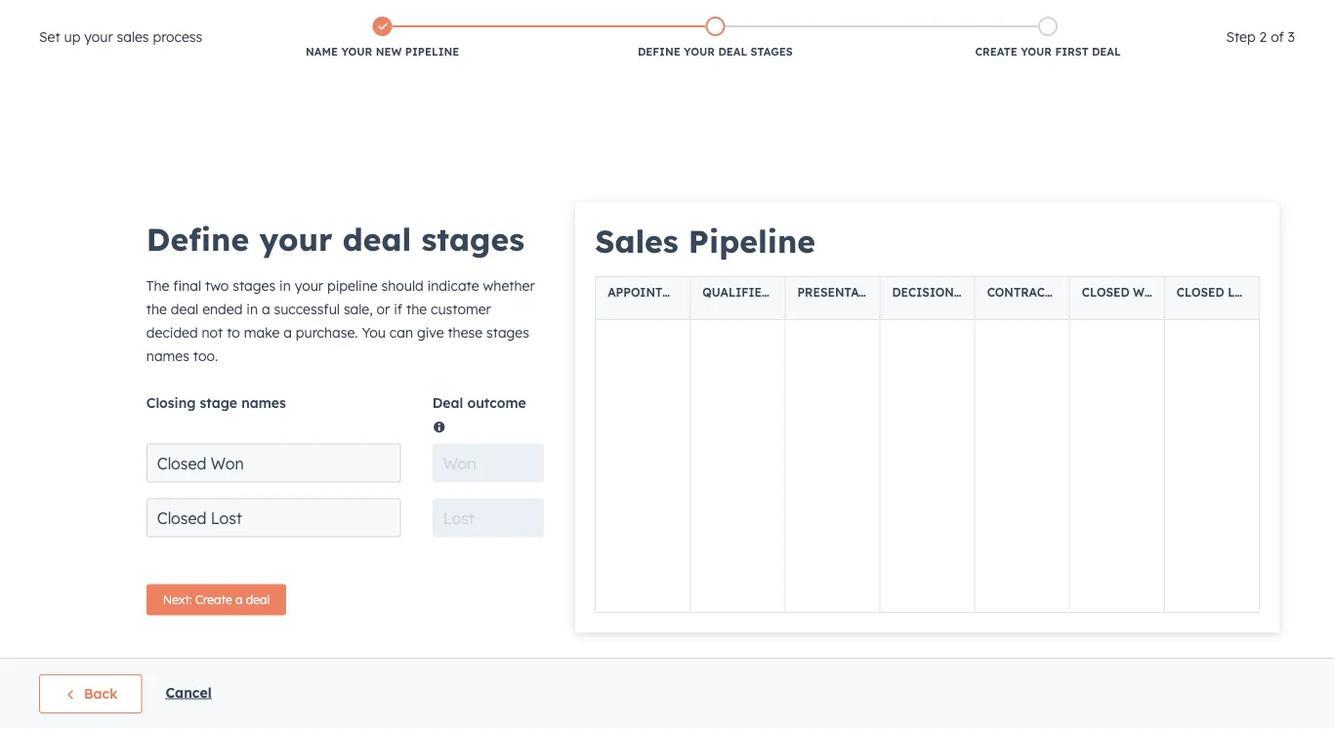 Task type: locate. For each thing, give the bounding box(es) containing it.
buy
[[794, 285, 818, 300]]

0 horizontal spatial the
[[146, 301, 167, 318]]

scheduled
[[700, 285, 772, 300], [893, 285, 966, 300]]

1 horizontal spatial closed
[[1177, 285, 1224, 300]]

your inside the final two stages in your pipeline should indicate whether the deal ended in a successful sale, or if the customer decided not to make a purchase. you can give these stages names too.
[[295, 277, 323, 294]]

lost
[[1228, 285, 1258, 300]]

1 vertical spatial a
[[283, 324, 292, 341]]

0 horizontal spatial closed
[[1082, 285, 1130, 300]]

pipeline inside list item
[[405, 45, 459, 59]]

ended
[[202, 301, 243, 318]]

1 vertical spatial pipeline
[[327, 277, 378, 294]]

1 vertical spatial in
[[246, 301, 258, 318]]

define your deal stages
[[638, 45, 793, 59], [146, 220, 524, 259]]

a right next:
[[235, 593, 243, 607]]

the final two stages in your pipeline should indicate whether the deal ended in a successful sale, or if the customer decided not to make a purchase. you can give these stages names too.
[[146, 277, 535, 365]]

2
[[1259, 28, 1267, 45]]

1 horizontal spatial pipeline
[[405, 45, 459, 59]]

names right stage
[[241, 394, 286, 411]]

sales
[[595, 222, 678, 261]]

set
[[39, 28, 60, 45]]

back
[[84, 686, 118, 703]]

scheduled for presentation scheduled
[[893, 285, 966, 300]]

these
[[448, 324, 483, 341]]

give
[[417, 324, 444, 341]]

1 horizontal spatial scheduled
[[893, 285, 966, 300]]

0 horizontal spatial names
[[146, 347, 189, 365]]

next:
[[163, 593, 192, 607]]

1 the from the left
[[146, 301, 167, 318]]

1 scheduled from the left
[[700, 285, 772, 300]]

pipeline
[[405, 45, 459, 59], [327, 277, 378, 294]]

0 horizontal spatial define your deal stages
[[146, 220, 524, 259]]

create your first deal
[[975, 45, 1121, 59]]

contract
[[987, 285, 1052, 300]]

0 horizontal spatial define
[[146, 220, 249, 259]]

the down the
[[146, 301, 167, 318]]

final
[[173, 277, 201, 294]]

1 menu item from the left
[[1059, 0, 1063, 31]]

None text field
[[432, 444, 544, 483]]

in up successful
[[279, 277, 291, 294]]

the
[[146, 301, 167, 318], [406, 301, 427, 318]]

1 vertical spatial names
[[241, 394, 286, 411]]

create down upgrade "icon"
[[975, 45, 1017, 59]]

a right make
[[283, 324, 292, 341]]

0 horizontal spatial pipeline
[[327, 277, 378, 294]]

1 vertical spatial define
[[146, 220, 249, 259]]

1 horizontal spatial a
[[262, 301, 270, 318]]

back button
[[39, 675, 142, 714]]

qualified
[[702, 285, 771, 300]]

a inside button
[[235, 593, 243, 607]]

1 horizontal spatial define your deal stages
[[638, 45, 793, 59]]

0 vertical spatial names
[[146, 347, 189, 365]]

step
[[1226, 28, 1256, 45]]

list
[[216, 13, 1214, 63]]

to
[[774, 285, 790, 300]]

closed
[[1082, 285, 1130, 300], [1177, 285, 1224, 300]]

0 vertical spatial define your deal stages
[[638, 45, 793, 59]]

make
[[244, 324, 280, 341]]

indicate
[[427, 277, 479, 294]]

the right if
[[406, 301, 427, 318]]

deal outcome
[[432, 394, 526, 411]]

a
[[262, 301, 270, 318], [283, 324, 292, 341], [235, 593, 243, 607]]

your inside the create your first deal list item
[[1021, 45, 1052, 59]]

your inside name your new pipeline completed list item
[[341, 45, 372, 59]]

maker
[[957, 285, 1000, 300]]

1 horizontal spatial define
[[638, 45, 680, 59]]

1 closed from the left
[[1082, 285, 1130, 300]]

pipeline right new
[[405, 45, 459, 59]]

presentation scheduled
[[797, 285, 966, 300]]

closed right in
[[1082, 285, 1130, 300]]

deal
[[432, 394, 463, 411]]

create right next:
[[195, 593, 232, 607]]

the
[[146, 277, 169, 294]]

1 horizontal spatial create
[[975, 45, 1017, 59]]

1 horizontal spatial names
[[241, 394, 286, 411]]

a up make
[[262, 301, 270, 318]]

scheduled right presentation
[[893, 285, 966, 300]]

stage
[[200, 394, 237, 411]]

in up make
[[246, 301, 258, 318]]

names down 'decided'
[[146, 347, 189, 365]]

0 vertical spatial define
[[638, 45, 680, 59]]

pipeline up sale,
[[327, 277, 378, 294]]

2 horizontal spatial a
[[283, 324, 292, 341]]

won
[[1133, 285, 1163, 300]]

deal
[[718, 45, 747, 59], [1092, 45, 1121, 59], [343, 220, 411, 259], [171, 301, 199, 318], [246, 593, 270, 607]]

upgrade
[[990, 9, 1045, 25]]

1 horizontal spatial in
[[279, 277, 291, 294]]

1 vertical spatial create
[[195, 593, 232, 607]]

should
[[381, 277, 424, 294]]

contract sent closed won
[[987, 285, 1163, 300]]

0 horizontal spatial scheduled
[[700, 285, 772, 300]]

create inside list item
[[975, 45, 1017, 59]]

None text field
[[146, 444, 401, 483], [146, 498, 401, 537], [432, 498, 544, 537], [146, 444, 401, 483], [146, 498, 401, 537], [432, 498, 544, 537]]

appointment scheduled
[[608, 285, 772, 300]]

sent
[[1055, 285, 1087, 300]]

names
[[146, 347, 189, 365], [241, 394, 286, 411]]

name your new pipeline
[[306, 45, 459, 59]]

1 horizontal spatial the
[[406, 301, 427, 318]]

decision maker bought-in
[[892, 285, 1074, 300]]

0 vertical spatial pipeline
[[405, 45, 459, 59]]

successful
[[274, 301, 340, 318]]

name your new pipeline completed list item
[[216, 13, 549, 63]]

stages
[[751, 45, 793, 59], [421, 220, 524, 259], [233, 277, 276, 294], [486, 324, 529, 341]]

set up your sales process
[[39, 28, 202, 45]]

2 scheduled from the left
[[893, 285, 966, 300]]

2 vertical spatial a
[[235, 593, 243, 607]]

0 horizontal spatial a
[[235, 593, 243, 607]]

0 vertical spatial create
[[975, 45, 1017, 59]]

menu item
[[1059, 0, 1063, 31], [1063, 0, 1107, 31], [1210, 0, 1311, 31]]

your
[[84, 28, 113, 45], [341, 45, 372, 59], [684, 45, 715, 59], [1021, 45, 1052, 59], [259, 220, 333, 259], [295, 277, 323, 294]]

presentation
[[797, 285, 890, 300]]

sale,
[[344, 301, 373, 318]]

define
[[638, 45, 680, 59], [146, 220, 249, 259]]

0 horizontal spatial create
[[195, 593, 232, 607]]

closed left lost
[[1177, 285, 1224, 300]]

scheduled left to
[[700, 285, 772, 300]]

if
[[394, 301, 402, 318]]

in
[[1058, 285, 1074, 300]]

create
[[975, 45, 1017, 59], [195, 593, 232, 607]]

in
[[279, 277, 291, 294], [246, 301, 258, 318]]



Task type: describe. For each thing, give the bounding box(es) containing it.
not
[[202, 324, 223, 341]]

sales pipeline
[[595, 222, 816, 261]]

define your deal stages inside list item
[[638, 45, 793, 59]]

you
[[362, 324, 386, 341]]

whether
[[483, 277, 535, 294]]

or
[[377, 301, 390, 318]]

define your deal stages list item
[[549, 13, 882, 63]]

upgrade image
[[969, 9, 986, 26]]

pipeline inside the final two stages in your pipeline should indicate whether the deal ended in a successful sale, or if the customer decided not to make a purchase. you can give these stages names too.
[[327, 277, 378, 294]]

upgrade menu
[[955, 0, 1311, 31]]

two
[[205, 277, 229, 294]]

name
[[306, 45, 338, 59]]

2 closed from the left
[[1177, 285, 1224, 300]]

process
[[153, 28, 202, 45]]

names inside the final two stages in your pipeline should indicate whether the deal ended in a successful sale, or if the customer decided not to make a purchase. you can give these stages names too.
[[146, 347, 189, 365]]

0 vertical spatial a
[[262, 301, 270, 318]]

to
[[227, 324, 240, 341]]

qualified to buy
[[702, 285, 818, 300]]

first
[[1055, 45, 1089, 59]]

deal inside the final two stages in your pipeline should indicate whether the deal ended in a successful sale, or if the customer decided not to make a purchase. you can give these stages names too.
[[171, 301, 199, 318]]

of
[[1271, 28, 1284, 45]]

customer
[[431, 301, 491, 318]]

outcome
[[467, 394, 526, 411]]

0 vertical spatial in
[[279, 277, 291, 294]]

2 the from the left
[[406, 301, 427, 318]]

scheduled for appointment scheduled
[[700, 285, 772, 300]]

can
[[390, 324, 413, 341]]

bought-
[[1003, 285, 1058, 300]]

stages inside list item
[[751, 45, 793, 59]]

closed lost
[[1177, 285, 1258, 300]]

sales
[[117, 28, 149, 45]]

deal inside button
[[246, 593, 270, 607]]

0 horizontal spatial in
[[246, 301, 258, 318]]

cancel link
[[165, 684, 212, 701]]

cancel
[[165, 684, 212, 701]]

2 menu item from the left
[[1063, 0, 1107, 31]]

decision
[[892, 285, 954, 300]]

Search HubSpot search field
[[1060, 41, 1299, 74]]

1 vertical spatial define your deal stages
[[146, 220, 524, 259]]

appointment
[[608, 285, 696, 300]]

up
[[64, 28, 80, 45]]

3
[[1288, 28, 1295, 45]]

closing stage names
[[146, 394, 286, 411]]

create inside button
[[195, 593, 232, 607]]

decided
[[146, 324, 198, 341]]

new
[[376, 45, 402, 59]]

purchase.
[[296, 324, 358, 341]]

create your first deal list item
[[882, 13, 1214, 63]]

3 menu item from the left
[[1210, 0, 1311, 31]]

closing
[[146, 394, 196, 411]]

list containing name your new pipeline
[[216, 13, 1214, 63]]

pipeline
[[688, 222, 816, 261]]

too.
[[193, 347, 218, 365]]

next: create a deal
[[163, 593, 270, 607]]

define inside list item
[[638, 45, 680, 59]]

next: create a deal button
[[146, 584, 286, 616]]

step 2 of 3
[[1226, 28, 1295, 45]]

your inside define your deal stages list item
[[684, 45, 715, 59]]



Task type: vqa. For each thing, say whether or not it's contained in the screenshot.
pipeline
yes



